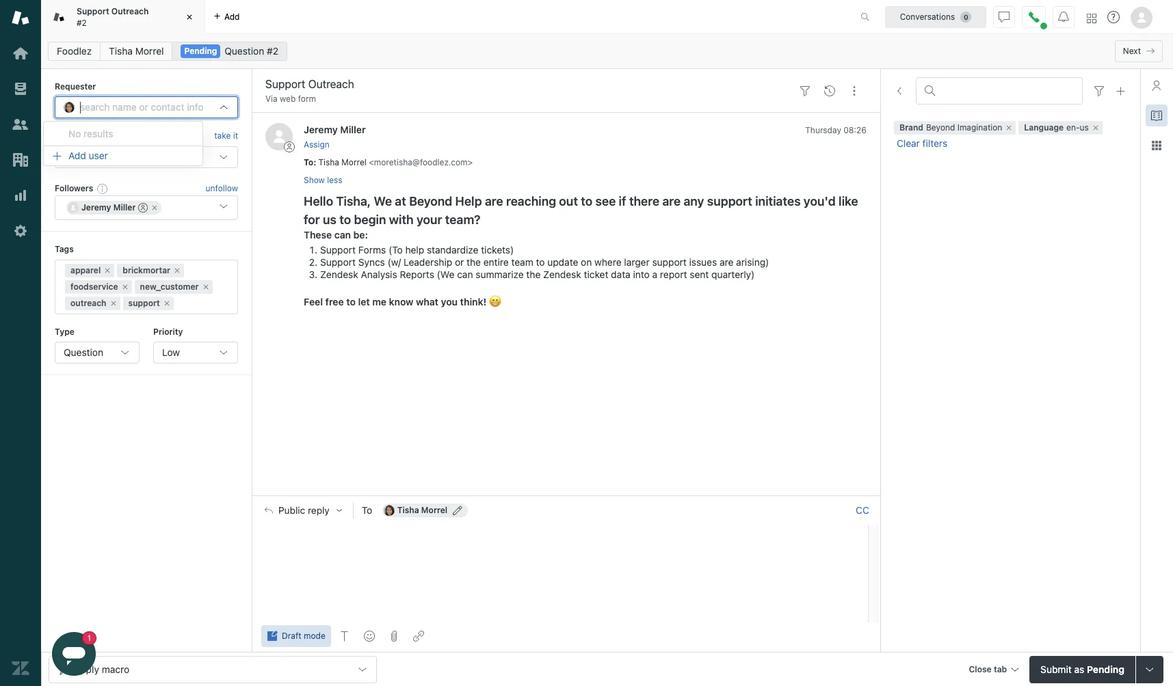 Task type: locate. For each thing, give the bounding box(es) containing it.
to right team
[[536, 257, 545, 268]]

remove image right the outreach
[[109, 299, 117, 308]]

jeremy
[[304, 124, 338, 136], [81, 203, 111, 213]]

2 horizontal spatial support
[[707, 194, 753, 209]]

take
[[214, 131, 231, 141]]

support right any
[[707, 194, 753, 209]]

reports
[[400, 269, 434, 281]]

support down new_customer
[[128, 298, 160, 308]]

organizations image
[[12, 151, 29, 169]]

support up report
[[652, 257, 687, 268]]

apparel
[[70, 265, 101, 275]]

me
[[372, 296, 387, 308]]

support left syncs
[[320, 257, 356, 268]]

miller
[[340, 124, 366, 136], [113, 203, 136, 213]]

jeremy down info on adding followers image on the left of page
[[81, 203, 111, 213]]

if
[[619, 194, 626, 209]]

admin image
[[12, 222, 29, 240]]

2 horizontal spatial morrel
[[421, 506, 448, 516]]

think!
[[460, 296, 487, 308]]

1 vertical spatial can
[[457, 269, 473, 281]]

jeremy inside "jeremy miller assign"
[[304, 124, 338, 136]]

free
[[325, 296, 344, 308]]

1 vertical spatial morrel
[[342, 157, 367, 167]]

larger
[[624, 257, 650, 268]]

format text image
[[339, 632, 350, 642]]

1 vertical spatial jeremy
[[81, 203, 111, 213]]

0 vertical spatial to
[[304, 157, 314, 167]]

can down or
[[457, 269, 473, 281]]

tab
[[994, 665, 1007, 675]]

0 horizontal spatial tisha
[[109, 45, 133, 57]]

avatar image
[[265, 123, 293, 151]]

cc
[[856, 505, 870, 517]]

filter image left the 'create or request article' icon on the top of page
[[1094, 86, 1105, 96]]

1 vertical spatial to
[[362, 505, 372, 517]]

tisha morrel right moretisha@foodlez.com icon
[[397, 506, 448, 516]]

add user option
[[43, 146, 203, 166]]

question inside secondary element
[[225, 45, 264, 57]]

a
[[652, 269, 658, 281]]

pending down close "icon"
[[184, 46, 217, 56]]

priority
[[153, 327, 183, 337]]

1 vertical spatial pending
[[1087, 664, 1125, 676]]

1 vertical spatial tisha morrel
[[397, 506, 448, 516]]

jeremy miller assign
[[304, 124, 366, 150]]

tisha morrel down outreach
[[109, 45, 164, 57]]

clear
[[897, 138, 920, 149]]

tisha morrel
[[109, 45, 164, 57], [397, 506, 448, 516]]

edit user image
[[453, 506, 463, 516]]

1 vertical spatial the
[[526, 269, 541, 281]]

0 horizontal spatial tisha morrel
[[109, 45, 164, 57]]

1 vertical spatial support
[[320, 244, 356, 256]]

question down type
[[64, 347, 103, 358]]

jeremy miller link
[[304, 124, 366, 136]]

support down these
[[320, 244, 356, 256]]

1 horizontal spatial tisha morrel
[[397, 506, 448, 516]]

zendesk
[[320, 269, 358, 281], [543, 269, 581, 281]]

1 horizontal spatial #2
[[267, 45, 278, 57]]

1 vertical spatial us
[[323, 213, 337, 227]]

imagination
[[958, 123, 1003, 133]]

support inside the support outreach #2
[[77, 6, 109, 16]]

0 horizontal spatial question
[[64, 347, 103, 358]]

beyond
[[926, 123, 955, 133], [409, 194, 452, 209]]

0 horizontal spatial miller
[[113, 203, 136, 213]]

en-
[[1067, 123, 1080, 133]]

remove image down the 'brickmortar'
[[121, 283, 129, 291]]

show
[[304, 175, 325, 185]]

0 horizontal spatial can
[[334, 229, 351, 241]]

foodlez
[[57, 45, 92, 57]]

1 horizontal spatial question
[[225, 45, 264, 57]]

#2
[[77, 17, 87, 28], [267, 45, 278, 57]]

1 vertical spatial question
[[64, 347, 103, 358]]

add
[[68, 150, 86, 161]]

0 vertical spatial pending
[[184, 46, 217, 56]]

customer context image
[[1151, 80, 1162, 91]]

unfollow button
[[206, 183, 238, 195]]

1 vertical spatial support
[[652, 257, 687, 268]]

public reply button
[[252, 497, 353, 525]]

1 horizontal spatial support
[[652, 257, 687, 268]]

0 vertical spatial question
[[225, 45, 264, 57]]

views image
[[12, 80, 29, 98]]

secondary element
[[41, 38, 1173, 65]]

(we
[[437, 269, 455, 281]]

back image
[[894, 86, 905, 96]]

0 vertical spatial #2
[[77, 17, 87, 28]]

2 horizontal spatial tisha
[[397, 506, 419, 516]]

jeremy up "assign"
[[304, 124, 338, 136]]

0 vertical spatial beyond
[[926, 123, 955, 133]]

0 vertical spatial morrel
[[135, 45, 164, 57]]

0 vertical spatial support
[[707, 194, 753, 209]]

tab containing support outreach
[[41, 0, 205, 34]]

miller for jeremy miller
[[113, 203, 136, 213]]

cc button
[[856, 505, 870, 517]]

assignee*
[[55, 131, 96, 141]]

it
[[233, 131, 238, 141]]

brand beyond imagination
[[900, 123, 1003, 133]]

beyond up filters
[[926, 123, 955, 133]]

to up show
[[304, 157, 314, 167]]

jeremy for jeremy miller
[[81, 203, 111, 213]]

0 horizontal spatial beyond
[[409, 194, 452, 209]]

quarterly)
[[712, 269, 755, 281]]

begin
[[354, 213, 386, 227]]

question down add
[[225, 45, 264, 57]]

results
[[84, 128, 113, 140]]

hello
[[304, 194, 333, 209]]

0 horizontal spatial jeremy
[[81, 203, 111, 213]]

remove image for outreach
[[109, 299, 117, 308]]

type
[[55, 327, 75, 337]]

1 horizontal spatial morrel
[[342, 157, 367, 167]]

tisha right moretisha@foodlez.com icon
[[397, 506, 419, 516]]

customers image
[[12, 116, 29, 133]]

zendesk up free
[[320, 269, 358, 281]]

zendesk image
[[12, 660, 29, 678]]

web
[[280, 94, 296, 104]]

ticket
[[584, 269, 609, 281]]

us right for
[[323, 213, 337, 227]]

are left any
[[663, 194, 681, 209]]

via
[[265, 94, 278, 104]]

1 vertical spatial beyond
[[409, 194, 452, 209]]

to left moretisha@foodlez.com icon
[[362, 505, 372, 517]]

1 vertical spatial #2
[[267, 45, 278, 57]]

1 horizontal spatial to
[[362, 505, 372, 517]]

miller up to : tisha morrel <moretisha@foodlez.com> on the left top
[[340, 124, 366, 136]]

1 horizontal spatial us
[[1080, 123, 1089, 133]]

question #2
[[225, 45, 278, 57]]

1 horizontal spatial can
[[457, 269, 473, 281]]

are right help
[[485, 194, 503, 209]]

0 horizontal spatial us
[[323, 213, 337, 227]]

0 horizontal spatial to
[[304, 157, 314, 167]]

out
[[559, 194, 578, 209]]

0 horizontal spatial support
[[128, 298, 160, 308]]

2 vertical spatial support
[[128, 298, 160, 308]]

1 horizontal spatial tisha
[[319, 157, 339, 167]]

syncs
[[358, 257, 385, 268]]

morrel up less
[[342, 157, 367, 167]]

hello tisha, we at beyond help are reaching out to see if there are any support initiates you'd like for us to begin with your team? these can be: support forms (to help standardize tickets) support syncs (w/ leadership or the entire team to update on where larger support issues are arising) zendesk analysis reports (we can summarize the zendesk ticket data into a report sent quarterly)
[[304, 194, 858, 281]]

reaching
[[506, 194, 556, 209]]

(to
[[389, 244, 403, 256]]

1 horizontal spatial pending
[[1087, 664, 1125, 676]]

0 horizontal spatial pending
[[184, 46, 217, 56]]

tab
[[41, 0, 205, 34]]

beyond up your
[[409, 194, 452, 209]]

submit
[[1041, 664, 1072, 676]]

tisha down the support outreach #2
[[109, 45, 133, 57]]

0 vertical spatial can
[[334, 229, 351, 241]]

support left outreach
[[77, 6, 109, 16]]

next button
[[1115, 40, 1163, 62]]

1 horizontal spatial filter image
[[1094, 86, 1105, 96]]

leadership
[[404, 257, 452, 268]]

0 vertical spatial jeremy
[[304, 124, 338, 136]]

#2 up foodlez
[[77, 17, 87, 28]]

forms
[[358, 244, 386, 256]]

remove image
[[1005, 124, 1014, 132], [1092, 124, 1100, 132], [151, 204, 159, 212], [173, 267, 181, 275], [202, 283, 210, 291]]

0 horizontal spatial are
[[485, 194, 503, 209]]

tisha right :
[[319, 157, 339, 167]]

update
[[548, 257, 578, 268]]

user is an agent image
[[139, 203, 148, 213]]

are up quarterly)
[[720, 257, 734, 268]]

knowledge image
[[1151, 110, 1162, 121]]

(w/
[[388, 257, 401, 268]]

0 vertical spatial us
[[1080, 123, 1089, 133]]

2 vertical spatial support
[[320, 257, 356, 268]]

0 horizontal spatial the
[[467, 257, 481, 268]]

us
[[1080, 123, 1089, 133], [323, 213, 337, 227]]

remove image up new_customer
[[173, 267, 181, 275]]

report
[[660, 269, 687, 281]]

0 horizontal spatial filter image
[[800, 85, 811, 96]]

morrel down outreach
[[135, 45, 164, 57]]

main element
[[0, 0, 41, 687]]

requester element
[[55, 97, 238, 119]]

1 horizontal spatial zendesk
[[543, 269, 581, 281]]

reporting image
[[12, 187, 29, 205]]

remove image up foodservice at top left
[[104, 267, 112, 275]]

pending right as
[[1087, 664, 1125, 676]]

to
[[581, 194, 593, 209], [339, 213, 351, 227], [536, 257, 545, 268], [346, 296, 356, 308]]

0 vertical spatial miller
[[340, 124, 366, 136]]

0 vertical spatial support
[[77, 6, 109, 16]]

pending
[[184, 46, 217, 56], [1087, 664, 1125, 676]]

the right or
[[467, 257, 481, 268]]

miller inside "jeremy miller assign"
[[340, 124, 366, 136]]

0 vertical spatial tisha morrel
[[109, 45, 164, 57]]

for
[[304, 213, 320, 227]]

zendesk down update
[[543, 269, 581, 281]]

the
[[467, 257, 481, 268], [526, 269, 541, 281]]

to right the out
[[581, 194, 593, 209]]

0 horizontal spatial morrel
[[135, 45, 164, 57]]

get help image
[[1108, 11, 1120, 23]]

team?
[[445, 213, 481, 227]]

1 vertical spatial miller
[[113, 203, 136, 213]]

jeremy inside option
[[81, 203, 111, 213]]

0 horizontal spatial #2
[[77, 17, 87, 28]]

help
[[455, 194, 482, 209]]

data
[[611, 269, 631, 281]]

tabs tab list
[[41, 0, 846, 34]]

foodlez link
[[48, 42, 101, 61]]

us right the language
[[1080, 123, 1089, 133]]

hide composer image
[[561, 491, 572, 502]]

the down team
[[526, 269, 541, 281]]

miller inside option
[[113, 203, 136, 213]]

to for to : tisha morrel <moretisha@foodlez.com>
[[304, 157, 314, 167]]

question inside 'question' popup button
[[64, 347, 103, 358]]

2 horizontal spatial are
[[720, 257, 734, 268]]

miller left the user is an agent image
[[113, 203, 136, 213]]

Thursday 08:26 text field
[[805, 125, 867, 136]]

filter image left events image
[[800, 85, 811, 96]]

remove image
[[104, 267, 112, 275], [121, 283, 129, 291], [109, 299, 117, 308], [163, 299, 171, 308]]

notifications image
[[1058, 11, 1069, 22]]

support
[[77, 6, 109, 16], [320, 244, 356, 256], [320, 257, 356, 268]]

millerjeremy500@gmail.com image
[[68, 203, 79, 214]]

can left be:
[[334, 229, 351, 241]]

morrel left edit user icon
[[421, 506, 448, 516]]

0 vertical spatial tisha
[[109, 45, 133, 57]]

show less button
[[304, 174, 342, 187]]

1 horizontal spatial the
[[526, 269, 541, 281]]

button displays agent's chat status as invisible. image
[[999, 11, 1010, 22]]

1 vertical spatial tisha
[[319, 157, 339, 167]]

#2 up via
[[267, 45, 278, 57]]

arising)
[[736, 257, 769, 268]]

1 horizontal spatial jeremy
[[304, 124, 338, 136]]

0 horizontal spatial zendesk
[[320, 269, 358, 281]]

draft mode
[[282, 632, 326, 642]]

form
[[298, 94, 316, 104]]

on
[[581, 257, 592, 268]]

remove image down new_customer
[[163, 299, 171, 308]]

remove image right the user is an agent image
[[151, 204, 159, 212]]

clear filters
[[897, 138, 948, 149]]

or
[[455, 257, 464, 268]]

these
[[304, 229, 332, 241]]

no results
[[68, 128, 113, 140]]

tickets)
[[481, 244, 514, 256]]

0 vertical spatial the
[[467, 257, 481, 268]]

support
[[707, 194, 753, 209], [652, 257, 687, 268], [128, 298, 160, 308]]

add
[[224, 11, 240, 22]]

filter image
[[800, 85, 811, 96], [1094, 86, 1105, 96]]

events image
[[824, 85, 835, 96]]

new_customer
[[140, 282, 199, 292]]

to for to
[[362, 505, 372, 517]]

jeremy miller option
[[66, 201, 162, 215]]

1 horizontal spatial miller
[[340, 124, 366, 136]]



Task type: vqa. For each thing, say whether or not it's contained in the screenshot.
topmost THE CAN
yes



Task type: describe. For each thing, give the bounding box(es) containing it.
question for question #2
[[225, 45, 264, 57]]

your
[[417, 213, 442, 227]]

displays possible ticket submission types image
[[1145, 665, 1156, 676]]

to left let at the left
[[346, 296, 356, 308]]

any
[[684, 194, 704, 209]]

insert emojis image
[[364, 632, 375, 642]]

😁️
[[489, 296, 501, 308]]

beyond inside hello tisha, we at beyond help are reaching out to see if there are any support initiates you'd like for us to begin with your team? these can be: support forms (to help standardize tickets) support syncs (w/ leadership or the entire team to update on where larger support issues are arising) zendesk analysis reports (we can summarize the zendesk ticket data into a report sent quarterly)
[[409, 194, 452, 209]]

followers
[[55, 183, 93, 193]]

Requester field
[[80, 102, 213, 114]]

next
[[1123, 46, 1141, 56]]

you
[[441, 296, 458, 308]]

outreach
[[111, 6, 149, 16]]

issues
[[689, 257, 717, 268]]

foodservice
[[70, 282, 118, 292]]

add link (cmd k) image
[[413, 632, 424, 642]]

apply macro
[[74, 664, 129, 676]]

remove image for apparel
[[104, 267, 112, 275]]

standardize
[[427, 244, 479, 256]]

language
[[1024, 123, 1064, 133]]

remove image right imagination
[[1005, 124, 1014, 132]]

close image
[[183, 10, 196, 24]]

thursday
[[805, 125, 841, 136]]

close tab
[[969, 665, 1007, 675]]

add user
[[68, 150, 108, 161]]

1 zendesk from the left
[[320, 269, 358, 281]]

get started image
[[12, 44, 29, 62]]

user
[[89, 150, 108, 161]]

create or request article image
[[1116, 86, 1127, 96]]

assign button
[[304, 139, 330, 151]]

2 vertical spatial morrel
[[421, 506, 448, 516]]

less
[[327, 175, 342, 185]]

remove image right new_customer
[[202, 283, 210, 291]]

#2 inside secondary element
[[267, 45, 278, 57]]

submit as pending
[[1041, 664, 1125, 676]]

zendesk support image
[[12, 9, 29, 27]]

where
[[595, 257, 622, 268]]

analysis
[[361, 269, 397, 281]]

tisha morrel inside secondary element
[[109, 45, 164, 57]]

:
[[314, 157, 316, 167]]

pending inside secondary element
[[184, 46, 217, 56]]

summarize
[[476, 269, 524, 281]]

moretisha@foodlez.com image
[[384, 506, 395, 517]]

to down tisha,
[[339, 213, 351, 227]]

reply
[[308, 506, 330, 517]]

public reply
[[278, 506, 330, 517]]

ticket actions image
[[849, 85, 860, 96]]

clear filters link
[[894, 138, 950, 150]]

help
[[405, 244, 424, 256]]

unfollow
[[206, 183, 238, 194]]

initiates
[[755, 194, 801, 209]]

add attachment image
[[388, 632, 399, 642]]

see
[[596, 194, 616, 209]]

remove image for support
[[163, 299, 171, 308]]

jeremy for jeremy miller assign
[[304, 124, 338, 136]]

question for question
[[64, 347, 103, 358]]

tisha morrel link
[[100, 42, 173, 61]]

know
[[389, 296, 414, 308]]

followers element
[[55, 196, 238, 220]]

into
[[633, 269, 650, 281]]

2 zendesk from the left
[[543, 269, 581, 281]]

morrel inside secondary element
[[135, 45, 164, 57]]

feel
[[304, 296, 323, 308]]

like
[[839, 194, 858, 209]]

public
[[278, 506, 305, 517]]

thursday 08:26
[[805, 125, 867, 136]]

support outreach #2
[[77, 6, 149, 28]]

via web form
[[265, 94, 316, 104]]

tisha inside secondary element
[[109, 45, 133, 57]]

tisha,
[[336, 194, 371, 209]]

outreach
[[70, 298, 106, 308]]

feel free to let me know what you think! 😁️
[[304, 296, 501, 308]]

remove image for foodservice
[[121, 283, 129, 291]]

Subject field
[[263, 76, 790, 92]]

no
[[68, 128, 81, 140]]

info on adding followers image
[[97, 183, 108, 194]]

08:26
[[844, 125, 867, 136]]

2 vertical spatial tisha
[[397, 506, 419, 516]]

brickmortar
[[123, 265, 170, 275]]

#2 inside the support outreach #2
[[77, 17, 87, 28]]

<moretisha@foodlez.com>
[[369, 157, 473, 167]]

take it button
[[214, 130, 238, 144]]

close tab button
[[963, 656, 1024, 686]]

draft mode button
[[261, 626, 331, 648]]

to : tisha morrel <moretisha@foodlez.com>
[[304, 157, 473, 167]]

low button
[[153, 342, 238, 364]]

you'd
[[804, 194, 836, 209]]

let
[[358, 296, 370, 308]]

add button
[[205, 0, 248, 34]]

jeremy miller
[[81, 203, 136, 213]]

miller for jeremy miller assign
[[340, 124, 366, 136]]

apps image
[[1151, 140, 1162, 151]]

zendesk products image
[[1087, 13, 1097, 23]]

draft
[[282, 632, 301, 642]]

requester list box
[[43, 121, 203, 166]]

question button
[[55, 342, 140, 364]]

remove image right en-
[[1092, 124, 1100, 132]]

1 horizontal spatial beyond
[[926, 123, 955, 133]]

show less
[[304, 175, 342, 185]]

conversations button
[[885, 6, 987, 28]]

as
[[1075, 664, 1085, 676]]

assignee* element
[[55, 146, 238, 168]]

1 horizontal spatial are
[[663, 194, 681, 209]]

tags
[[55, 244, 74, 255]]

us inside hello tisha, we at beyond help are reaching out to see if there are any support initiates you'd like for us to begin with your team? these can be: support forms (to help standardize tickets) support syncs (w/ leadership or the entire team to update on where larger support issues are arising) zendesk analysis reports (we can summarize the zendesk ticket data into a report sent quarterly)
[[323, 213, 337, 227]]

apply
[[74, 664, 99, 676]]

macro
[[102, 664, 129, 676]]

take it
[[214, 131, 238, 141]]

what
[[416, 296, 439, 308]]

filters
[[923, 138, 948, 149]]

entire
[[484, 257, 509, 268]]



